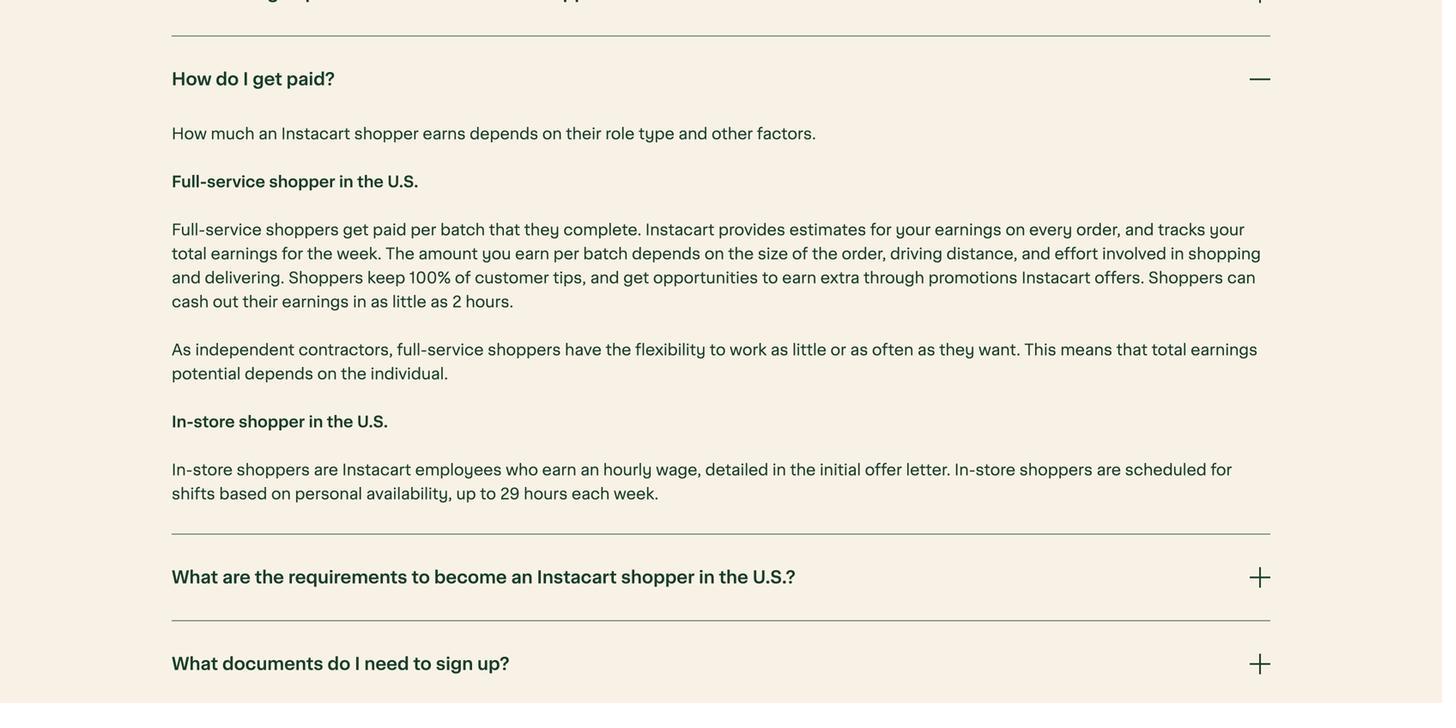 Task type: describe. For each thing, give the bounding box(es) containing it.
delivering.
[[205, 270, 285, 287]]

1 vertical spatial earn
[[782, 270, 817, 287]]

shopper inside button
[[621, 569, 695, 588]]

on left role
[[542, 126, 562, 143]]

factors.
[[757, 126, 816, 143]]

size
[[758, 246, 788, 263]]

u.s. for in-store shopper in the u.s.
[[357, 414, 388, 431]]

independent
[[195, 342, 295, 359]]

estimates
[[789, 222, 866, 239]]

wage,
[[656, 462, 701, 479]]

as independent contractors, full-service shoppers have the flexibility to work as little or as often as they want. this means that total earnings potential depends on the individual.
[[172, 342, 1258, 383]]

driving
[[890, 246, 943, 263]]

shoppers inside full-service shoppers get paid per batch that they complete. instacart provides estimates for your earnings on every order, and tracks your total earnings for the week. the amount you earn per batch depends on the size of the order, driving distance, and effort involved in shopping and delivering. shoppers keep 100% of customer tips, and get opportunities to earn extra through promotions instacart offers. shoppers can cash out their earnings in as little as 2 hours.
[[266, 222, 339, 239]]

scheduled
[[1125, 462, 1207, 479]]

up
[[456, 486, 476, 503]]

means
[[1061, 342, 1113, 359]]

0 vertical spatial of
[[792, 246, 808, 263]]

instacart down effort
[[1022, 270, 1091, 287]]

contractors,
[[299, 342, 393, 359]]

out
[[213, 294, 239, 311]]

2 horizontal spatial are
[[1097, 462, 1121, 479]]

the inside in-store shoppers are instacart employees who earn an hourly wage, detailed in the initial offer letter. in-store shoppers are scheduled for shifts based on personal availability, up to 29 hours each week.
[[790, 462, 816, 479]]

as right work
[[771, 342, 789, 359]]

2 your from the left
[[1210, 222, 1245, 239]]

to inside "as independent contractors, full-service shoppers have the flexibility to work as little or as often as they want. this means that total earnings potential depends on the individual."
[[710, 342, 726, 359]]

depends inside full-service shoppers get paid per batch that they complete. instacart provides estimates for your earnings on every order, and tracks your total earnings for the week. the amount you earn per batch depends on the size of the order, driving distance, and effort involved in shopping and delivering. shoppers keep 100% of customer tips, and get opportunities to earn extra through promotions instacart offers. shoppers can cash out their earnings in as little as 2 hours.
[[632, 246, 701, 263]]

their inside full-service shoppers get paid per batch that they complete. instacart provides estimates for your earnings on every order, and tracks your total earnings for the week. the amount you earn per batch depends on the size of the order, driving distance, and effort involved in shopping and delivering. shoppers keep 100% of customer tips, and get opportunities to earn extra through promotions instacart offers. shoppers can cash out their earnings in as little as 2 hours.
[[243, 294, 278, 311]]

to inside in-store shoppers are instacart employees who earn an hourly wage, detailed in the initial offer letter. in-store shoppers are scheduled for shifts based on personal availability, up to 29 hours each week.
[[480, 486, 496, 503]]

distance,
[[947, 246, 1018, 263]]

involved
[[1102, 246, 1167, 263]]

in-store shopper in the u.s.
[[172, 414, 388, 431]]

keep
[[367, 270, 405, 287]]

and up cash
[[172, 270, 201, 287]]

full-service shopper in the u.s.
[[172, 174, 418, 191]]

how do i get paid? button
[[172, 37, 1271, 122]]

to inside full-service shoppers get paid per batch that they complete. instacart provides estimates for your earnings on every order, and tracks your total earnings for the week. the amount you earn per batch depends on the size of the order, driving distance, and effort involved in shopping and delivering. shoppers keep 100% of customer tips, and get opportunities to earn extra through promotions instacart offers. shoppers can cash out their earnings in as little as 2 hours.
[[762, 270, 778, 287]]

100%
[[409, 270, 451, 287]]

often
[[872, 342, 914, 359]]

what documents do i need to sign up?
[[172, 656, 510, 674]]

complete.
[[564, 222, 642, 239]]

2 shoppers from the left
[[1149, 270, 1223, 287]]

in inside button
[[699, 569, 715, 588]]

this
[[1025, 342, 1057, 359]]

can
[[1227, 270, 1256, 287]]

store right letter.
[[976, 462, 1016, 479]]

0 horizontal spatial batch
[[440, 222, 485, 239]]

every
[[1029, 222, 1072, 239]]

earnings up delivering.
[[211, 246, 278, 263]]

shifts
[[172, 486, 215, 503]]

what documents do i need to sign up? button
[[172, 622, 1271, 704]]

what are the requirements to become an instacart shopper in the u.s.? button
[[172, 535, 1271, 621]]

store for shoppers
[[193, 462, 233, 479]]

shopping
[[1188, 246, 1261, 263]]

as
[[172, 342, 191, 359]]

u.s. for full-service shopper in the u.s.
[[387, 174, 418, 191]]

earn inside in-store shoppers are instacart employees who earn an hourly wage, detailed in the initial offer letter. in-store shoppers are scheduled for shifts based on personal availability, up to 29 hours each week.
[[542, 462, 577, 479]]

potential
[[172, 366, 241, 383]]

other
[[712, 126, 753, 143]]

earns
[[423, 126, 466, 143]]

offer
[[865, 462, 902, 479]]

in inside in-store shoppers are instacart employees who earn an hourly wage, detailed in the initial offer letter. in-store shoppers are scheduled for shifts based on personal availability, up to 29 hours each week.
[[773, 462, 786, 479]]

that inside "as independent contractors, full-service shoppers have the flexibility to work as little or as often as they want. this means that total earnings potential depends on the individual."
[[1117, 342, 1148, 359]]

an inside button
[[511, 569, 533, 588]]

on inside "as independent contractors, full-service shoppers have the flexibility to work as little or as often as they want. this means that total earnings potential depends on the individual."
[[317, 366, 337, 383]]

detailed
[[705, 462, 769, 479]]

that inside full-service shoppers get paid per batch that they complete. instacart provides estimates for your earnings on every order, and tracks your total earnings for the week. the amount you earn per batch depends on the size of the order, driving distance, and effort involved in shopping and delivering. shoppers keep 100% of customer tips, and get opportunities to earn extra through promotions instacart offers. shoppers can cash out their earnings in as little as 2 hours.
[[489, 222, 520, 239]]

documents
[[222, 656, 323, 674]]

effort
[[1055, 246, 1098, 263]]

in- right letter.
[[955, 462, 976, 479]]

in-store shoppers are instacart employees who earn an hourly wage, detailed in the initial offer letter. in-store shoppers are scheduled for shifts based on personal availability, up to 29 hours each week.
[[172, 462, 1232, 503]]

how for how much an instacart shopper earns depends on their role type and other factors.
[[172, 126, 207, 143]]

what for what are the requirements to become an instacart shopper in the u.s.?
[[172, 569, 218, 588]]

cash
[[172, 294, 209, 311]]

instacart inside what are the requirements to become an instacart shopper in the u.s.? button
[[537, 569, 617, 588]]

who
[[506, 462, 538, 479]]

1 vertical spatial per
[[553, 246, 579, 263]]

up?
[[477, 656, 510, 674]]

personal
[[295, 486, 362, 503]]

work
[[730, 342, 767, 359]]

0 vertical spatial depends
[[470, 126, 538, 143]]

0 vertical spatial their
[[566, 126, 601, 143]]

have
[[565, 342, 602, 359]]

2 vertical spatial get
[[623, 270, 649, 287]]

1 horizontal spatial i
[[355, 656, 360, 674]]

become
[[434, 569, 507, 588]]

to left sign
[[413, 656, 432, 674]]

1 vertical spatial order,
[[842, 246, 886, 263]]

0 horizontal spatial of
[[455, 270, 471, 287]]

paid
[[373, 222, 407, 239]]

1 shoppers from the left
[[289, 270, 363, 287]]

hours
[[524, 486, 568, 503]]

little inside full-service shoppers get paid per batch that they complete. instacart provides estimates for your earnings on every order, and tracks your total earnings for the week. the amount you earn per batch depends on the size of the order, driving distance, and effort involved in shopping and delivering. shoppers keep 100% of customer tips, and get opportunities to earn extra through promotions instacart offers. shoppers can cash out their earnings in as little as 2 hours.
[[392, 294, 426, 311]]

and right type
[[679, 126, 708, 143]]

week. inside in-store shoppers are instacart employees who earn an hourly wage, detailed in the initial offer letter. in-store shoppers are scheduled for shifts based on personal availability, up to 29 hours each week.
[[614, 486, 659, 503]]

29
[[500, 486, 520, 503]]

for inside in-store shoppers are instacart employees who earn an hourly wage, detailed in the initial offer letter. in-store shoppers are scheduled for shifts based on personal availability, up to 29 hours each week.
[[1211, 462, 1232, 479]]

paid?
[[286, 70, 335, 89]]

service for shopper
[[207, 174, 265, 191]]

type
[[639, 126, 675, 143]]

0 vertical spatial an
[[258, 126, 277, 143]]



Task type: vqa. For each thing, say whether or not it's contained in the screenshot.
Ex. Suzy "text box"
no



Task type: locate. For each thing, give the bounding box(es) containing it.
your up shopping
[[1210, 222, 1245, 239]]

full- inside full-service shoppers get paid per batch that they complete. instacart provides estimates for your earnings on every order, and tracks your total earnings for the week. the amount you earn per batch depends on the size of the order, driving distance, and effort involved in shopping and delivering. shoppers keep 100% of customer tips, and get opportunities to earn extra through promotions instacart offers. shoppers can cash out their earnings in as little as 2 hours.
[[172, 222, 205, 239]]

and down every
[[1022, 246, 1051, 263]]

or
[[831, 342, 846, 359]]

1 vertical spatial an
[[580, 462, 599, 479]]

order,
[[1076, 222, 1121, 239], [842, 246, 886, 263]]

employees
[[415, 462, 502, 479]]

2 how from the top
[[172, 126, 207, 143]]

in- down potential
[[172, 414, 194, 431]]

earnings up distance,
[[935, 222, 1002, 239]]

to left work
[[710, 342, 726, 359]]

get left paid?
[[253, 70, 282, 89]]

requirements
[[288, 569, 407, 588]]

2
[[452, 294, 462, 311]]

u.s.?
[[753, 569, 796, 588]]

0 horizontal spatial they
[[524, 222, 560, 239]]

0 vertical spatial earn
[[515, 246, 549, 263]]

in- for in-store shopper in the u.s.
[[172, 414, 194, 431]]

1 horizontal spatial order,
[[1076, 222, 1121, 239]]

as right often at the right
[[918, 342, 935, 359]]

do left need
[[328, 656, 351, 674]]

instacart inside in-store shoppers are instacart employees who earn an hourly wage, detailed in the initial offer letter. in-store shoppers are scheduled for shifts based on personal availability, up to 29 hours each week.
[[342, 462, 411, 479]]

the
[[386, 246, 415, 263]]

in
[[339, 174, 353, 191], [1171, 246, 1184, 263], [353, 294, 367, 311], [309, 414, 323, 431], [773, 462, 786, 479], [699, 569, 715, 588]]

0 horizontal spatial shoppers
[[289, 270, 363, 287]]

to left 29
[[480, 486, 496, 503]]

of
[[792, 246, 808, 263], [455, 270, 471, 287]]

batch
[[440, 222, 485, 239], [583, 246, 628, 263]]

i up much
[[243, 70, 248, 89]]

they up "tips,"
[[524, 222, 560, 239]]

2 vertical spatial for
[[1211, 462, 1232, 479]]

2 horizontal spatial get
[[623, 270, 649, 287]]

0 vertical spatial how
[[172, 70, 212, 89]]

1 horizontal spatial of
[[792, 246, 808, 263]]

batch down complete.
[[583, 246, 628, 263]]

1 horizontal spatial week.
[[614, 486, 659, 503]]

store
[[194, 414, 235, 431], [193, 462, 233, 479], [976, 462, 1016, 479]]

depends right earns
[[470, 126, 538, 143]]

1 vertical spatial little
[[792, 342, 827, 359]]

0 vertical spatial for
[[870, 222, 892, 239]]

1 horizontal spatial do
[[328, 656, 351, 674]]

1 vertical spatial do
[[328, 656, 351, 674]]

an right much
[[258, 126, 277, 143]]

0 horizontal spatial that
[[489, 222, 520, 239]]

as left 2
[[430, 294, 448, 311]]

for up delivering.
[[282, 246, 303, 263]]

0 vertical spatial i
[[243, 70, 248, 89]]

do up much
[[216, 70, 239, 89]]

store up shifts
[[193, 462, 233, 479]]

order, up effort
[[1076, 222, 1121, 239]]

1 vertical spatial get
[[343, 222, 369, 239]]

earnings up the contractors,
[[282, 294, 349, 311]]

to
[[762, 270, 778, 287], [710, 342, 726, 359], [480, 486, 496, 503], [412, 569, 430, 588], [413, 656, 432, 674]]

batch up amount
[[440, 222, 485, 239]]

on left every
[[1006, 222, 1025, 239]]

how up much
[[172, 70, 212, 89]]

an
[[258, 126, 277, 143], [580, 462, 599, 479], [511, 569, 533, 588]]

0 vertical spatial week.
[[337, 246, 382, 263]]

are up personal
[[314, 462, 338, 479]]

based
[[219, 486, 267, 503]]

what left documents
[[172, 656, 218, 674]]

letter.
[[906, 462, 951, 479]]

role
[[605, 126, 635, 143]]

1 vertical spatial total
[[1152, 342, 1187, 359]]

order, up the extra
[[842, 246, 886, 263]]

little left or
[[792, 342, 827, 359]]

through
[[864, 270, 925, 287]]

full-
[[172, 174, 207, 191], [172, 222, 205, 239]]

are
[[314, 462, 338, 479], [1097, 462, 1121, 479], [222, 569, 251, 588]]

1 vertical spatial what
[[172, 656, 218, 674]]

2 horizontal spatial depends
[[632, 246, 701, 263]]

an inside in-store shoppers are instacart employees who earn an hourly wage, detailed in the initial offer letter. in-store shoppers are scheduled for shifts based on personal availability, up to 29 hours each week.
[[580, 462, 599, 479]]

on
[[542, 126, 562, 143], [1006, 222, 1025, 239], [705, 246, 724, 263], [317, 366, 337, 383], [271, 486, 291, 503]]

0 horizontal spatial depends
[[245, 366, 313, 383]]

per up "tips,"
[[553, 246, 579, 263]]

want.
[[979, 342, 1021, 359]]

amount
[[419, 246, 478, 263]]

week. down hourly
[[614, 486, 659, 503]]

1 vertical spatial that
[[1117, 342, 1148, 359]]

0 horizontal spatial order,
[[842, 246, 886, 263]]

get inside the 'how do i get paid?' button
[[253, 70, 282, 89]]

are left scheduled
[[1097, 462, 1121, 479]]

provides
[[719, 222, 785, 239]]

get left paid
[[343, 222, 369, 239]]

service for shoppers
[[205, 222, 262, 239]]

initial
[[820, 462, 861, 479]]

their left role
[[566, 126, 601, 143]]

how do i get paid?
[[172, 70, 335, 89]]

0 vertical spatial batch
[[440, 222, 485, 239]]

that up you
[[489, 222, 520, 239]]

1 horizontal spatial per
[[553, 246, 579, 263]]

0 vertical spatial do
[[216, 70, 239, 89]]

how for how do i get paid?
[[172, 70, 212, 89]]

an right 'become' on the left of the page
[[511, 569, 533, 588]]

full- for full-service shoppers get paid per batch that they complete. instacart provides estimates for your earnings on every order, and tracks your total earnings for the week. the amount you earn per batch depends on the size of the order, driving distance, and effort involved in shopping and delivering. shoppers keep 100% of customer tips, and get opportunities to earn extra through promotions instacart offers. shoppers can cash out their earnings in as little as 2 hours.
[[172, 222, 205, 239]]

0 vertical spatial order,
[[1076, 222, 1121, 239]]

shoppers left keep
[[289, 270, 363, 287]]

need
[[364, 656, 409, 674]]

what down shifts
[[172, 569, 218, 588]]

1 how from the top
[[172, 70, 212, 89]]

how left much
[[172, 126, 207, 143]]

service
[[207, 174, 265, 191], [205, 222, 262, 239], [427, 342, 484, 359]]

0 horizontal spatial week.
[[337, 246, 382, 263]]

earn up hours
[[542, 462, 577, 479]]

what inside what documents do i need to sign up? button
[[172, 656, 218, 674]]

total up cash
[[172, 246, 207, 263]]

what inside what are the requirements to become an instacart shopper in the u.s.? button
[[172, 569, 218, 588]]

total for as independent contractors, full-service shoppers have the flexibility to work as little or as often as they want. this means that total earnings potential depends on the individual.
[[1152, 342, 1187, 359]]

0 horizontal spatial i
[[243, 70, 248, 89]]

each
[[572, 486, 610, 503]]

u.s. up paid
[[387, 174, 418, 191]]

of up 2
[[455, 270, 471, 287]]

flexibility
[[635, 342, 706, 359]]

2 vertical spatial depends
[[245, 366, 313, 383]]

to left 'become' on the left of the page
[[412, 569, 430, 588]]

much
[[211, 126, 255, 143]]

1 vertical spatial i
[[355, 656, 360, 674]]

1 your from the left
[[896, 222, 931, 239]]

individual.
[[371, 366, 448, 383]]

week.
[[337, 246, 382, 263], [614, 486, 659, 503]]

they left 'want.'
[[939, 342, 975, 359]]

0 horizontal spatial for
[[282, 246, 303, 263]]

shoppers down shopping
[[1149, 270, 1223, 287]]

0 horizontal spatial little
[[392, 294, 426, 311]]

depends inside "as independent contractors, full-service shoppers have the flexibility to work as little or as often as they want. this means that total earnings potential depends on the individual."
[[245, 366, 313, 383]]

depends down the 'independent' on the left
[[245, 366, 313, 383]]

0 horizontal spatial per
[[411, 222, 436, 239]]

1 horizontal spatial total
[[1152, 342, 1187, 359]]

2 vertical spatial earn
[[542, 462, 577, 479]]

1 vertical spatial service
[[205, 222, 262, 239]]

1 vertical spatial week.
[[614, 486, 659, 503]]

what are the requirements to become an instacart shopper in the u.s.?
[[172, 569, 796, 588]]

instacart down each on the left bottom of page
[[537, 569, 617, 588]]

their
[[566, 126, 601, 143], [243, 294, 278, 311]]

0 horizontal spatial get
[[253, 70, 282, 89]]

1 what from the top
[[172, 569, 218, 588]]

shoppers
[[289, 270, 363, 287], [1149, 270, 1223, 287]]

full- for full-service shopper in the u.s.
[[172, 174, 207, 191]]

1 horizontal spatial batch
[[583, 246, 628, 263]]

0 vertical spatial that
[[489, 222, 520, 239]]

tracks
[[1158, 222, 1206, 239]]

how inside button
[[172, 70, 212, 89]]

get for paid
[[343, 222, 369, 239]]

as down keep
[[371, 294, 388, 311]]

1 vertical spatial for
[[282, 246, 303, 263]]

i left need
[[355, 656, 360, 674]]

0 horizontal spatial do
[[216, 70, 239, 89]]

that right means
[[1117, 342, 1148, 359]]

that
[[489, 222, 520, 239], [1117, 342, 1148, 359]]

total right means
[[1152, 342, 1187, 359]]

0 vertical spatial total
[[172, 246, 207, 263]]

they
[[524, 222, 560, 239], [939, 342, 975, 359]]

store down potential
[[194, 414, 235, 431]]

total for full-service shoppers get paid per batch that they complete. instacart provides estimates for your earnings on every order, and tracks your total earnings for the week. the amount you earn per batch depends on the size of the order, driving distance, and effort involved in shopping and delivering. shoppers keep 100% of customer tips, and get opportunities to earn extra through promotions instacart offers. shoppers can cash out their earnings in as little as 2 hours.
[[172, 246, 207, 263]]

0 horizontal spatial your
[[896, 222, 931, 239]]

shoppers inside "as independent contractors, full-service shoppers have the flexibility to work as little or as often as they want. this means that total earnings potential depends on the individual."
[[488, 342, 561, 359]]

full-service shoppers get paid per batch that they complete. instacart provides estimates for your earnings on every order, and tracks your total earnings for the week. the amount you earn per batch depends on the size of the order, driving distance, and effort involved in shopping and delivering. shoppers keep 100% of customer tips, and get opportunities to earn extra through promotions instacart offers. shoppers can cash out their earnings in as little as 2 hours.
[[172, 222, 1261, 311]]

2 horizontal spatial an
[[580, 462, 599, 479]]

1 horizontal spatial they
[[939, 342, 975, 359]]

what
[[172, 569, 218, 588], [172, 656, 218, 674]]

week. inside full-service shoppers get paid per batch that they complete. instacart provides estimates for your earnings on every order, and tracks your total earnings for the week. the amount you earn per batch depends on the size of the order, driving distance, and effort involved in shopping and delivering. shoppers keep 100% of customer tips, and get opportunities to earn extra through promotions instacart offers. shoppers can cash out their earnings in as little as 2 hours.
[[337, 246, 382, 263]]

their down delivering.
[[243, 294, 278, 311]]

1 vertical spatial full-
[[172, 222, 205, 239]]

get down complete.
[[623, 270, 649, 287]]

of right size
[[792, 246, 808, 263]]

2 full- from the top
[[172, 222, 205, 239]]

1 vertical spatial batch
[[583, 246, 628, 263]]

1 horizontal spatial depends
[[470, 126, 538, 143]]

1 vertical spatial depends
[[632, 246, 701, 263]]

per
[[411, 222, 436, 239], [553, 246, 579, 263]]

0 vertical spatial get
[[253, 70, 282, 89]]

0 vertical spatial they
[[524, 222, 560, 239]]

1 horizontal spatial that
[[1117, 342, 1148, 359]]

hours.
[[466, 294, 514, 311]]

2 vertical spatial service
[[427, 342, 484, 359]]

promotions
[[928, 270, 1018, 287]]

are inside button
[[222, 569, 251, 588]]

instacart up opportunities
[[646, 222, 715, 239]]

0 horizontal spatial total
[[172, 246, 207, 263]]

1 vertical spatial of
[[455, 270, 471, 287]]

1 full- from the top
[[172, 174, 207, 191]]

and up involved
[[1125, 222, 1154, 239]]

customer
[[475, 270, 549, 287]]

1 vertical spatial u.s.
[[357, 414, 388, 431]]

on up opportunities
[[705, 246, 724, 263]]

little down 100%
[[392, 294, 426, 311]]

service inside full-service shoppers get paid per batch that they complete. instacart provides estimates for your earnings on every order, and tracks your total earnings for the week. the amount you earn per batch depends on the size of the order, driving distance, and effort involved in shopping and delivering. shoppers keep 100% of customer tips, and get opportunities to earn extra through promotions instacart offers. shoppers can cash out their earnings in as little as 2 hours.
[[205, 222, 262, 239]]

your up driving
[[896, 222, 931, 239]]

1 horizontal spatial get
[[343, 222, 369, 239]]

get for paid?
[[253, 70, 282, 89]]

hourly
[[603, 462, 652, 479]]

0 horizontal spatial an
[[258, 126, 277, 143]]

on right based
[[271, 486, 291, 503]]

get
[[253, 70, 282, 89], [343, 222, 369, 239], [623, 270, 649, 287]]

1 horizontal spatial shoppers
[[1149, 270, 1223, 287]]

0 vertical spatial u.s.
[[387, 174, 418, 191]]

1 horizontal spatial an
[[511, 569, 533, 588]]

opportunities
[[653, 270, 758, 287]]

u.s.
[[387, 174, 418, 191], [357, 414, 388, 431]]

sign
[[436, 656, 473, 674]]

instacart up the availability,
[[342, 462, 411, 479]]

1 horizontal spatial are
[[314, 462, 338, 479]]

0 vertical spatial service
[[207, 174, 265, 191]]

tips,
[[553, 270, 586, 287]]

2 what from the top
[[172, 656, 218, 674]]

to down size
[[762, 270, 778, 287]]

service up delivering.
[[205, 222, 262, 239]]

they inside "as independent contractors, full-service shoppers have the flexibility to work as little or as often as they want. this means that total earnings potential depends on the individual."
[[939, 342, 975, 359]]

0 vertical spatial full-
[[172, 174, 207, 191]]

1 vertical spatial they
[[939, 342, 975, 359]]

how much an instacart shopper earns depends on their role type and other factors.
[[172, 126, 816, 143]]

earnings down can
[[1191, 342, 1258, 359]]

0 horizontal spatial their
[[243, 294, 278, 311]]

for right scheduled
[[1211, 462, 1232, 479]]

0 vertical spatial per
[[411, 222, 436, 239]]

in- up shifts
[[172, 462, 193, 479]]

are down based
[[222, 569, 251, 588]]

u.s. down "individual." on the left of the page
[[357, 414, 388, 431]]

1 horizontal spatial for
[[870, 222, 892, 239]]

what for what documents do i need to sign up?
[[172, 656, 218, 674]]

availability,
[[366, 486, 452, 503]]

little
[[392, 294, 426, 311], [792, 342, 827, 359]]

and
[[679, 126, 708, 143], [1125, 222, 1154, 239], [1022, 246, 1051, 263], [172, 270, 201, 287], [590, 270, 619, 287]]

you
[[482, 246, 511, 263]]

i
[[243, 70, 248, 89], [355, 656, 360, 674]]

an up each on the left bottom of page
[[580, 462, 599, 479]]

store for shopper
[[194, 414, 235, 431]]

1 horizontal spatial little
[[792, 342, 827, 359]]

on down the contractors,
[[317, 366, 337, 383]]

total inside full-service shoppers get paid per batch that they complete. instacart provides estimates for your earnings on every order, and tracks your total earnings for the week. the amount you earn per batch depends on the size of the order, driving distance, and effort involved in shopping and delivering. shoppers keep 100% of customer tips, and get opportunities to earn extra through promotions instacart offers. shoppers can cash out their earnings in as little as 2 hours.
[[172, 246, 207, 263]]

1 horizontal spatial their
[[566, 126, 601, 143]]

extra
[[821, 270, 860, 287]]

the
[[357, 174, 384, 191], [307, 246, 333, 263], [728, 246, 754, 263], [812, 246, 838, 263], [606, 342, 631, 359], [341, 366, 367, 383], [327, 414, 353, 431], [790, 462, 816, 479], [255, 569, 284, 588], [719, 569, 748, 588]]

earn down size
[[782, 270, 817, 287]]

week. up keep
[[337, 246, 382, 263]]

earnings inside "as independent contractors, full-service shoppers have the flexibility to work as little or as often as they want. this means that total earnings potential depends on the individual."
[[1191, 342, 1258, 359]]

1 vertical spatial their
[[243, 294, 278, 311]]

2 vertical spatial an
[[511, 569, 533, 588]]

0 vertical spatial little
[[392, 294, 426, 311]]

service inside "as independent contractors, full-service shoppers have the flexibility to work as little or as often as they want. this means that total earnings potential depends on the individual."
[[427, 342, 484, 359]]

1 vertical spatial how
[[172, 126, 207, 143]]

instacart up full-service shopper in the u.s.
[[281, 126, 350, 143]]

for
[[870, 222, 892, 239], [282, 246, 303, 263], [1211, 462, 1232, 479]]

2 horizontal spatial for
[[1211, 462, 1232, 479]]

they inside full-service shoppers get paid per batch that they complete. instacart provides estimates for your earnings on every order, and tracks your total earnings for the week. the amount you earn per batch depends on the size of the order, driving distance, and effort involved in shopping and delivering. shoppers keep 100% of customer tips, and get opportunities to earn extra through promotions instacart offers. shoppers can cash out their earnings in as little as 2 hours.
[[524, 222, 560, 239]]

instacart
[[281, 126, 350, 143], [646, 222, 715, 239], [1022, 270, 1091, 287], [342, 462, 411, 479], [537, 569, 617, 588]]

total
[[172, 246, 207, 263], [1152, 342, 1187, 359]]

0 vertical spatial what
[[172, 569, 218, 588]]

full-
[[397, 342, 427, 359]]

service down 2
[[427, 342, 484, 359]]

service down much
[[207, 174, 265, 191]]

in- for in-store shoppers are instacart employees who earn an hourly wage, detailed in the initial offer letter. in-store shoppers are scheduled for shifts based on personal availability, up to 29 hours each week.
[[172, 462, 193, 479]]

and right "tips,"
[[590, 270, 619, 287]]

earn up customer
[[515, 246, 549, 263]]

on inside in-store shoppers are instacart employees who earn an hourly wage, detailed in the initial offer letter. in-store shoppers are scheduled for shifts based on personal availability, up to 29 hours each week.
[[271, 486, 291, 503]]

as
[[371, 294, 388, 311], [430, 294, 448, 311], [771, 342, 789, 359], [850, 342, 868, 359], [918, 342, 935, 359]]

offers.
[[1095, 270, 1145, 287]]

as right or
[[850, 342, 868, 359]]

total inside "as independent contractors, full-service shoppers have the flexibility to work as little or as often as they want. this means that total earnings potential depends on the individual."
[[1152, 342, 1187, 359]]

for up driving
[[870, 222, 892, 239]]

per up the
[[411, 222, 436, 239]]

depends up opportunities
[[632, 246, 701, 263]]

little inside "as independent contractors, full-service shoppers have the flexibility to work as little or as often as they want. this means that total earnings potential depends on the individual."
[[792, 342, 827, 359]]

1 horizontal spatial your
[[1210, 222, 1245, 239]]

your
[[896, 222, 931, 239], [1210, 222, 1245, 239]]

0 horizontal spatial are
[[222, 569, 251, 588]]



